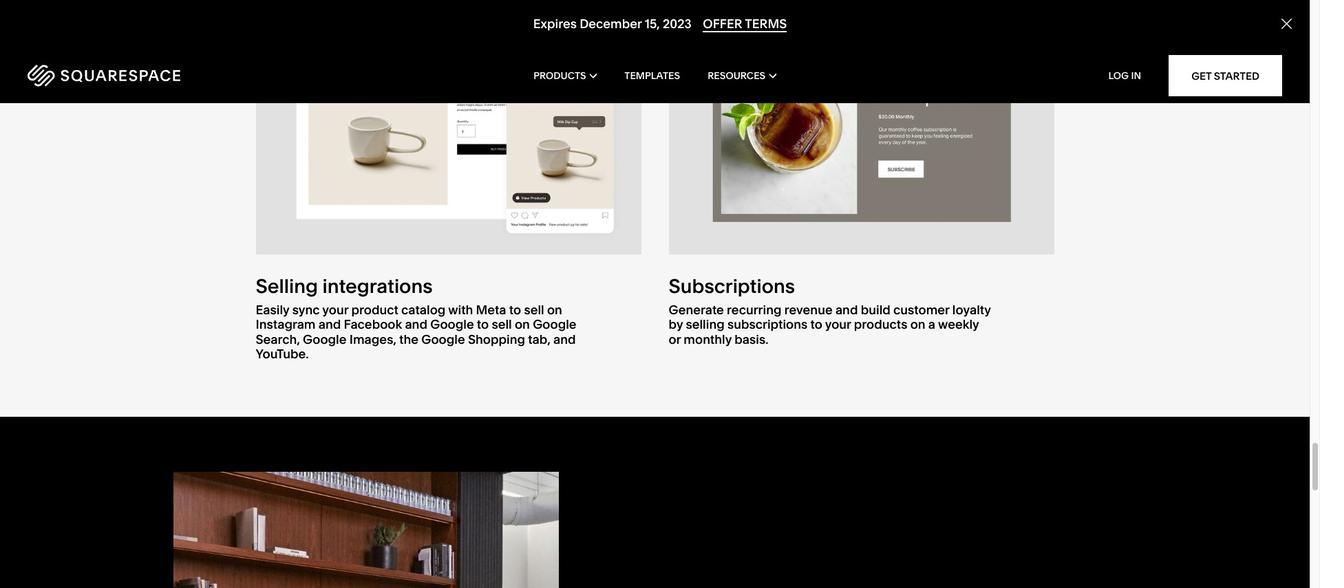 Task type: locate. For each thing, give the bounding box(es) containing it.
to right meta at the bottom left of page
[[509, 302, 521, 318]]

revenue
[[785, 302, 833, 318]]

0 horizontal spatial to
[[477, 317, 489, 333]]

customer
[[894, 302, 950, 318]]

1 horizontal spatial on
[[547, 302, 563, 318]]

product
[[352, 302, 399, 318]]

products
[[854, 317, 908, 333]]

to right subscriptions on the right bottom of page
[[811, 317, 823, 333]]

resources button
[[708, 48, 777, 103]]

and inside subscriptions generate recurring revenue and build customer loyalty by selling subscriptions to your products on a weekly or monthly basis.
[[836, 302, 858, 318]]

sell left tab,
[[492, 317, 512, 333]]

on up tab,
[[547, 302, 563, 318]]

on
[[547, 302, 563, 318], [515, 317, 530, 333], [911, 317, 926, 333]]

0 horizontal spatial on
[[515, 317, 530, 333]]

sell
[[524, 302, 544, 318], [492, 317, 512, 333]]

selling
[[256, 275, 318, 298]]

google
[[431, 317, 474, 333], [533, 317, 577, 333], [303, 332, 347, 348], [422, 332, 465, 348]]

resources
[[708, 70, 766, 82]]

expires
[[533, 16, 577, 32]]

offer terms link
[[703, 16, 787, 33]]

easily
[[256, 302, 290, 318]]

and
[[836, 302, 858, 318], [319, 317, 341, 333], [405, 317, 428, 333], [554, 332, 576, 348]]

or
[[669, 332, 681, 348]]

to
[[509, 302, 521, 318], [477, 317, 489, 333], [811, 317, 823, 333]]

youtube.
[[256, 347, 309, 363]]

the
[[399, 332, 419, 348]]

recurring
[[727, 302, 782, 318]]

sell up tab,
[[524, 302, 544, 318]]

google right the
[[422, 332, 465, 348]]

squarespace logo link
[[28, 65, 279, 87]]

facebook
[[344, 317, 402, 333]]

0 horizontal spatial sell
[[492, 317, 512, 333]]

started
[[1215, 69, 1260, 82]]

2 horizontal spatial to
[[811, 317, 823, 333]]

google right shopping
[[533, 317, 577, 333]]

integrations
[[323, 275, 433, 298]]

your
[[323, 302, 349, 318], [825, 317, 852, 333]]

0 horizontal spatial your
[[323, 302, 349, 318]]

shopping
[[468, 332, 525, 348]]

monthly
[[684, 332, 732, 348]]

basis.
[[735, 332, 769, 348]]

on right meta at the bottom left of page
[[515, 317, 530, 333]]

subscriptions generate recurring revenue and build customer loyalty by selling subscriptions to your products on a weekly or monthly basis.
[[669, 275, 991, 348]]

terms
[[745, 16, 787, 32]]

2023
[[663, 16, 692, 32]]

search,
[[256, 332, 300, 348]]

catalog
[[402, 302, 446, 318]]

subscriptions
[[728, 317, 808, 333]]

to right with
[[477, 317, 489, 333]]

2 horizontal spatial on
[[911, 317, 926, 333]]

1 horizontal spatial your
[[825, 317, 852, 333]]

templates link
[[625, 48, 680, 103]]

on left a
[[911, 317, 926, 333]]

products button
[[534, 48, 597, 103]]

get
[[1192, 69, 1212, 82]]

images,
[[350, 332, 397, 348]]

by
[[669, 317, 683, 333]]

squarespace logo image
[[28, 65, 180, 87]]

and left build
[[836, 302, 858, 318]]

weekly
[[939, 317, 980, 333]]

selling integrations easily sync your product catalog with meta to sell on instagram and facebook and google to sell on google search, google images, the google shopping tab, and youtube.
[[256, 275, 577, 363]]

and left facebook on the bottom
[[319, 317, 341, 333]]

your left build
[[825, 317, 852, 333]]

your right sync
[[323, 302, 349, 318]]



Task type: describe. For each thing, give the bounding box(es) containing it.
generate
[[669, 302, 724, 318]]

and right tab,
[[554, 332, 576, 348]]

offer
[[703, 16, 743, 32]]

sync
[[292, 302, 320, 318]]

offer terms
[[703, 16, 787, 32]]

a
[[929, 317, 936, 333]]

get started
[[1192, 69, 1260, 82]]

log             in link
[[1109, 70, 1142, 82]]

and right facebook on the bottom
[[405, 317, 428, 333]]

15,
[[645, 16, 660, 32]]

log
[[1109, 70, 1129, 82]]

customer care advisors. image
[[173, 472, 559, 589]]

expires december 15, 2023
[[533, 16, 692, 32]]

google down sync
[[303, 332, 347, 348]]

google left meta at the bottom left of page
[[431, 317, 474, 333]]

instagram
[[256, 317, 316, 333]]

selling
[[686, 317, 725, 333]]

with
[[448, 302, 473, 318]]

in
[[1132, 70, 1142, 82]]

to inside subscriptions generate recurring revenue and build customer loyalty by selling subscriptions to your products on a weekly or monthly basis.
[[811, 317, 823, 333]]

1 horizontal spatial to
[[509, 302, 521, 318]]

build
[[861, 302, 891, 318]]

products
[[534, 70, 586, 82]]

get started link
[[1169, 55, 1283, 96]]

1 horizontal spatial sell
[[524, 302, 544, 318]]

log             in
[[1109, 70, 1142, 82]]

subscriptions example image
[[669, 0, 1055, 255]]

templates
[[625, 70, 680, 82]]

loyalty
[[953, 302, 991, 318]]

december
[[580, 16, 642, 32]]

meta
[[476, 302, 507, 318]]

subscriptions
[[669, 275, 796, 298]]

social integrations example image
[[256, 0, 641, 255]]

tab,
[[528, 332, 551, 348]]

on inside subscriptions generate recurring revenue and build customer loyalty by selling subscriptions to your products on a weekly or monthly basis.
[[911, 317, 926, 333]]

your inside selling integrations easily sync your product catalog with meta to sell on instagram and facebook and google to sell on google search, google images, the google shopping tab, and youtube.
[[323, 302, 349, 318]]

your inside subscriptions generate recurring revenue and build customer loyalty by selling subscriptions to your products on a weekly or monthly basis.
[[825, 317, 852, 333]]



Task type: vqa. For each thing, say whether or not it's contained in the screenshot.
ESTATE inside the "radio"
no



